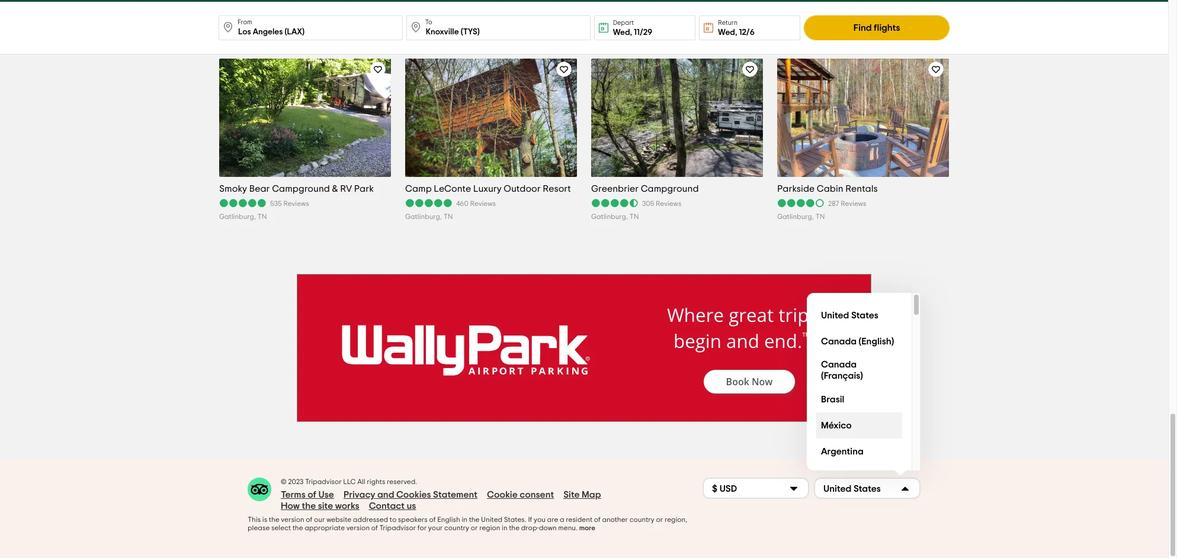 Task type: vqa. For each thing, say whether or not it's contained in the screenshot.
the bottommost Hotels
no



Task type: describe. For each thing, give the bounding box(es) containing it.
return wed, 12/6
[[718, 20, 755, 37]]

privacy and cookies statement link
[[344, 490, 478, 501]]

gatlinburg, for greenbrier
[[591, 213, 628, 220]]

cookie consent
[[487, 491, 554, 500]]

méxico
[[821, 421, 852, 431]]

outdoor
[[504, 184, 541, 193]]

0 vertical spatial tripadvisor
[[305, 479, 342, 486]]

all
[[939, 24, 949, 33]]

terms
[[281, 491, 306, 500]]

to
[[425, 19, 432, 25]]

smoky bear campground & rv park image
[[200, 39, 410, 196]]

united for united states link
[[821, 311, 849, 320]]

greenbrier
[[591, 184, 639, 193]]

gatlinburg
[[328, 22, 398, 36]]

please
[[248, 525, 270, 532]]

reviews for cabin
[[841, 200, 867, 207]]

canada for canada (français)
[[821, 360, 857, 370]]

1 vertical spatial or
[[471, 525, 478, 532]]

more button
[[579, 524, 596, 533]]

statement
[[433, 491, 478, 500]]

bear
[[249, 184, 270, 193]]

460 reviews
[[456, 200, 496, 207]]

site map how the site works
[[281, 491, 601, 511]]

460
[[456, 200, 469, 207]]

cookies
[[396, 491, 431, 500]]

&
[[332, 184, 338, 193]]

$ usd button
[[703, 478, 809, 500]]

states for united states link
[[851, 311, 879, 320]]

cookie consent button
[[487, 490, 554, 501]]

argentina
[[821, 447, 864, 457]]

11/29
[[634, 28, 653, 37]]

smoky
[[219, 184, 247, 193]]

depart
[[613, 20, 634, 26]]

.
[[525, 517, 527, 524]]

more
[[579, 525, 596, 532]]

consent
[[520, 491, 554, 500]]

brasil link
[[817, 387, 902, 413]]

1 horizontal spatial in
[[462, 517, 468, 524]]

the left drop-
[[509, 525, 520, 532]]

privacy and cookies statement
[[344, 491, 478, 500]]

campground inside greenbrier campground link
[[641, 184, 699, 193]]

City or Airport text field
[[219, 15, 403, 40]]

appropriate
[[305, 525, 345, 532]]

(english)
[[859, 337, 894, 346]]

wed, for wed, 12/6
[[718, 28, 737, 37]]

tn for campground
[[630, 213, 639, 220]]

535
[[270, 200, 282, 207]]

greenbrier campground image
[[572, 39, 782, 196]]

©
[[281, 479, 287, 486]]

park
[[354, 184, 374, 193]]

region,
[[665, 517, 688, 524]]

campgrounds in gatlinburg
[[219, 22, 398, 36]]

how
[[281, 502, 300, 511]]

united states link
[[817, 303, 902, 329]]

contact us
[[369, 502, 416, 511]]

canada (français)
[[821, 360, 863, 381]]

canada for canada (english)
[[821, 337, 857, 346]]

smoky bear campground & rv park link
[[219, 183, 391, 195]]

if
[[528, 517, 532, 524]]

campground inside the smoky bear campground & rv park "link"
[[272, 184, 330, 193]]

méxico link
[[817, 413, 902, 439]]

canada (english)
[[821, 337, 894, 346]]

305 reviews
[[642, 200, 682, 207]]

drop-
[[521, 525, 539, 532]]

the inside site map how the site works
[[302, 502, 316, 511]]

0 vertical spatial or
[[656, 517, 663, 524]]

terms of use
[[281, 491, 334, 500]]

the right is
[[269, 517, 279, 524]]

1 vertical spatial country
[[444, 525, 469, 532]]

greenbrier campground
[[591, 184, 699, 193]]

2 vertical spatial united
[[481, 517, 503, 524]]

a
[[560, 517, 564, 524]]

find flights button
[[804, 15, 950, 40]]

this is the version of our website addressed to speakers of english in the united states
[[248, 517, 525, 524]]

gatlinburg, tn for parkside
[[777, 213, 825, 220]]

united for united states popup button
[[824, 484, 852, 494]]

reviews for bear
[[283, 200, 309, 207]]

llc
[[343, 479, 356, 486]]

305
[[642, 200, 654, 207]]

advertisement region
[[297, 274, 872, 423]]

are
[[547, 517, 558, 524]]

$ usd
[[712, 484, 737, 494]]

region
[[479, 525, 500, 532]]

tripadvisor inside . if you are a resident of another country or region, please select the appropriate version of tripadvisor for your country or region in the drop-down menu.
[[379, 525, 416, 532]]

the right select
[[293, 525, 303, 532]]

contact us link
[[369, 501, 416, 513]]

is
[[262, 517, 267, 524]]

this
[[248, 517, 261, 524]]

cookie
[[487, 491, 518, 500]]

and
[[377, 491, 394, 500]]

parkside
[[777, 184, 815, 193]]

privacy
[[344, 491, 375, 500]]

wed, for wed, 11/29
[[613, 28, 632, 37]]

camp leconte luxury outdoor resort link
[[405, 183, 577, 195]]

287 reviews
[[828, 200, 867, 207]]

535 reviews
[[270, 200, 309, 207]]

campgrounds
[[219, 22, 311, 36]]

down
[[539, 525, 557, 532]]

. if you are a resident of another country or region, please select the appropriate version of tripadvisor for your country or region in the drop-down menu.
[[248, 517, 688, 532]]

site
[[318, 502, 333, 511]]

brasil
[[821, 395, 845, 404]]

find flights
[[854, 23, 900, 33]]

in inside . if you are a resident of another country or region, please select the appropriate version of tripadvisor for your country or region in the drop-down menu.
[[502, 525, 508, 532]]



Task type: locate. For each thing, give the bounding box(es) containing it.
(français)
[[821, 372, 863, 381]]

0 vertical spatial in
[[314, 22, 325, 36]]

for
[[418, 525, 427, 532]]

all
[[357, 479, 365, 486]]

0 horizontal spatial wed,
[[613, 28, 632, 37]]

4 tn from the left
[[816, 213, 825, 220]]

addressed
[[353, 517, 388, 524]]

rentals
[[846, 184, 878, 193]]

how the site works link
[[281, 501, 359, 513]]

smoky bear campground & rv park
[[219, 184, 374, 193]]

reviews for campground
[[656, 200, 682, 207]]

version down addressed
[[346, 525, 370, 532]]

usd
[[720, 484, 737, 494]]

cabin
[[817, 184, 844, 193]]

1 gatlinburg, from the left
[[219, 213, 256, 220]]

in right region
[[502, 525, 508, 532]]

reviews for leconte
[[470, 200, 496, 207]]

rights
[[367, 479, 385, 486]]

united up canada (english)
[[821, 311, 849, 320]]

2 vertical spatial in
[[502, 525, 508, 532]]

wed, inside return wed, 12/6
[[718, 28, 737, 37]]

0 vertical spatial united
[[821, 311, 849, 320]]

of up how the site works link
[[308, 491, 316, 500]]

country
[[630, 517, 655, 524], [444, 525, 469, 532]]

of down addressed
[[371, 525, 378, 532]]

12/6
[[739, 28, 755, 37]]

reviews down luxury
[[470, 200, 496, 207]]

gatlinburg, tn down camp
[[405, 213, 453, 220]]

reviews down smoky bear campground & rv park
[[283, 200, 309, 207]]

gatlinburg,
[[219, 213, 256, 220], [405, 213, 442, 220], [591, 213, 628, 220], [777, 213, 814, 220]]

1 horizontal spatial wed,
[[718, 28, 737, 37]]

1 horizontal spatial version
[[346, 525, 370, 532]]

tn for bear
[[258, 213, 267, 220]]

united states inside united states link
[[821, 311, 879, 320]]

tripadvisor up use
[[305, 479, 342, 486]]

1 vertical spatial states
[[854, 484, 881, 494]]

0 vertical spatial united states
[[821, 311, 879, 320]]

3 gatlinburg, tn from the left
[[591, 213, 639, 220]]

greenbrier campground link
[[591, 183, 763, 195]]

in left the gatlinburg
[[314, 22, 325, 36]]

0 vertical spatial states
[[851, 311, 879, 320]]

gatlinburg, tn for smoky
[[219, 213, 267, 220]]

states inside popup button
[[854, 484, 881, 494]]

1 vertical spatial in
[[462, 517, 468, 524]]

map
[[582, 491, 601, 500]]

camp leconte luxury outdoor resort
[[405, 184, 571, 193]]

works
[[335, 502, 359, 511]]

2023
[[288, 479, 304, 486]]

tn down parkside cabin rentals
[[816, 213, 825, 220]]

1 campground from the left
[[272, 184, 330, 193]]

find
[[854, 23, 872, 33]]

country down english
[[444, 525, 469, 532]]

resort
[[543, 184, 571, 193]]

menu containing united states
[[807, 293, 921, 491]]

states
[[851, 311, 879, 320], [854, 484, 881, 494], [504, 517, 525, 524]]

1 horizontal spatial or
[[656, 517, 663, 524]]

0 vertical spatial canada
[[821, 337, 857, 346]]

united states inside united states popup button
[[824, 484, 881, 494]]

luxury
[[473, 184, 502, 193]]

argentina link
[[817, 439, 902, 465]]

the down terms of use link
[[302, 502, 316, 511]]

the up region
[[469, 517, 480, 524]]

gatlinburg, tn for greenbrier
[[591, 213, 639, 220]]

canada up (français)
[[821, 360, 857, 370]]

from
[[238, 19, 252, 25]]

2 campground from the left
[[641, 184, 699, 193]]

1 vertical spatial united
[[824, 484, 852, 494]]

version down how
[[281, 517, 304, 524]]

1 vertical spatial version
[[346, 525, 370, 532]]

united states
[[821, 311, 879, 320], [824, 484, 881, 494]]

1 vertical spatial united states
[[824, 484, 881, 494]]

states down argentina link
[[854, 484, 881, 494]]

gatlinburg, tn down the greenbrier
[[591, 213, 639, 220]]

gatlinburg, tn down smoky
[[219, 213, 267, 220]]

0 horizontal spatial or
[[471, 525, 478, 532]]

tn down bear
[[258, 213, 267, 220]]

287
[[828, 200, 839, 207]]

0 horizontal spatial version
[[281, 517, 304, 524]]

2 tn from the left
[[444, 213, 453, 220]]

reserved.
[[387, 479, 417, 486]]

2 wed, from the left
[[718, 28, 737, 37]]

gatlinburg, down parkside
[[777, 213, 814, 220]]

4 gatlinburg, tn from the left
[[777, 213, 825, 220]]

gatlinburg, down smoky
[[219, 213, 256, 220]]

parkside cabin rentals
[[777, 184, 878, 193]]

or left region,
[[656, 517, 663, 524]]

1 horizontal spatial campground
[[641, 184, 699, 193]]

states left if
[[504, 517, 525, 524]]

use
[[318, 491, 334, 500]]

country right another
[[630, 517, 655, 524]]

gatlinburg, down camp
[[405, 213, 442, 220]]

rv
[[340, 184, 352, 193]]

united states up canada (english)
[[821, 311, 879, 320]]

campground up 535 reviews
[[272, 184, 330, 193]]

united inside popup button
[[824, 484, 852, 494]]

$
[[712, 484, 718, 494]]

your
[[428, 525, 443, 532]]

in
[[314, 22, 325, 36], [462, 517, 468, 524], [502, 525, 508, 532]]

2 gatlinburg, tn from the left
[[405, 213, 453, 220]]

gatlinburg, tn
[[219, 213, 267, 220], [405, 213, 453, 220], [591, 213, 639, 220], [777, 213, 825, 220]]

us
[[407, 502, 416, 511]]

of up more
[[594, 517, 601, 524]]

campgrounds in gatlinburg link
[[219, 22, 398, 36]]

4 gatlinburg, from the left
[[777, 213, 814, 220]]

gatlinburg, for smoky
[[219, 213, 256, 220]]

1 vertical spatial tripadvisor
[[379, 525, 416, 532]]

0 vertical spatial version
[[281, 517, 304, 524]]

camp leconte luxury outdoor resort image
[[405, 30, 577, 205]]

1 reviews from the left
[[283, 200, 309, 207]]

0 horizontal spatial country
[[444, 525, 469, 532]]

campground up 305 reviews
[[641, 184, 699, 193]]

gatlinburg, for camp
[[405, 213, 442, 220]]

united states down argentina link
[[824, 484, 881, 494]]

menu
[[807, 293, 921, 491]]

site map link
[[564, 490, 601, 501]]

2 canada from the top
[[821, 360, 857, 370]]

united states button
[[814, 478, 921, 500]]

City or Airport text field
[[406, 15, 591, 40]]

3 gatlinburg, from the left
[[591, 213, 628, 220]]

tripadvisor
[[305, 479, 342, 486], [379, 525, 416, 532]]

3 reviews from the left
[[656, 200, 682, 207]]

of
[[308, 491, 316, 500], [306, 517, 313, 524], [429, 517, 436, 524], [594, 517, 601, 524], [371, 525, 378, 532]]

campground
[[272, 184, 330, 193], [641, 184, 699, 193]]

2 gatlinburg, from the left
[[405, 213, 442, 220]]

united
[[821, 311, 849, 320], [824, 484, 852, 494], [481, 517, 503, 524]]

canada (english) link
[[817, 329, 902, 355]]

see all
[[922, 24, 949, 33]]

0 vertical spatial country
[[630, 517, 655, 524]]

states for united states popup button
[[854, 484, 881, 494]]

wed, down return
[[718, 28, 737, 37]]

version
[[281, 517, 304, 524], [346, 525, 370, 532]]

site
[[564, 491, 580, 500]]

1 canada from the top
[[821, 337, 857, 346]]

website
[[327, 517, 351, 524]]

of up your
[[429, 517, 436, 524]]

return
[[718, 20, 738, 26]]

parkside cabin rentals image
[[775, 58, 952, 177]]

4 reviews from the left
[[841, 200, 867, 207]]

wed, inside depart wed, 11/29
[[613, 28, 632, 37]]

reviews down rentals
[[841, 200, 867, 207]]

united up region
[[481, 517, 503, 524]]

of left our on the bottom
[[306, 517, 313, 524]]

2 vertical spatial states
[[504, 517, 525, 524]]

canada inside canada (français)
[[821, 360, 857, 370]]

camp
[[405, 184, 432, 193]]

1 gatlinburg, tn from the left
[[219, 213, 267, 220]]

0 horizontal spatial tripadvisor
[[305, 479, 342, 486]]

gatlinburg, tn down parkside
[[777, 213, 825, 220]]

0 horizontal spatial campground
[[272, 184, 330, 193]]

1 wed, from the left
[[613, 28, 632, 37]]

resident
[[566, 517, 593, 524]]

gatlinburg, for parkside
[[777, 213, 814, 220]]

2 horizontal spatial in
[[502, 525, 508, 532]]

tn down greenbrier campground
[[630, 213, 639, 220]]

wed, down depart on the right top
[[613, 28, 632, 37]]

or left region
[[471, 525, 478, 532]]

© 2023 tripadvisor llc all rights reserved.
[[281, 479, 417, 486]]

canada up canada (français)
[[821, 337, 857, 346]]

in right english
[[462, 517, 468, 524]]

depart wed, 11/29
[[613, 20, 653, 37]]

1 tn from the left
[[258, 213, 267, 220]]

1 vertical spatial canada
[[821, 360, 857, 370]]

2 reviews from the left
[[470, 200, 496, 207]]

contact
[[369, 502, 405, 511]]

gatlinburg, down the greenbrier
[[591, 213, 628, 220]]

united inside menu
[[821, 311, 849, 320]]

canada (français) link
[[817, 355, 902, 387]]

3 tn from the left
[[630, 213, 639, 220]]

united down the argentina on the right
[[824, 484, 852, 494]]

version inside . if you are a resident of another country or region, please select the appropriate version of tripadvisor for your country or region in the drop-down menu.
[[346, 525, 370, 532]]

reviews down greenbrier campground link
[[656, 200, 682, 207]]

gatlinburg, tn for camp
[[405, 213, 453, 220]]

1 horizontal spatial country
[[630, 517, 655, 524]]

1 horizontal spatial tripadvisor
[[379, 525, 416, 532]]

tripadvisor down to on the left bottom
[[379, 525, 416, 532]]

united states for united states link
[[821, 311, 879, 320]]

tn
[[258, 213, 267, 220], [444, 213, 453, 220], [630, 213, 639, 220], [816, 213, 825, 220]]

tn for cabin
[[816, 213, 825, 220]]

united states for united states popup button
[[824, 484, 881, 494]]

states up canada (english) link
[[851, 311, 879, 320]]

you
[[534, 517, 546, 524]]

tn for leconte
[[444, 213, 453, 220]]

0 horizontal spatial in
[[314, 22, 325, 36]]

tn down leconte
[[444, 213, 453, 220]]



